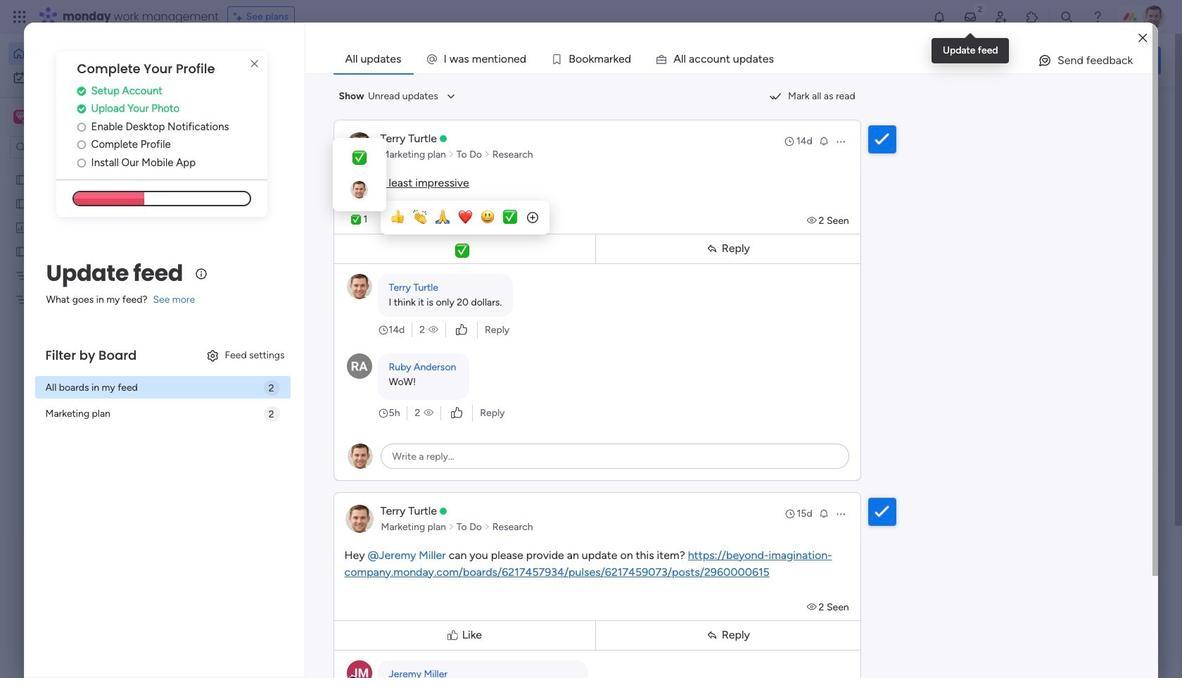 Task type: describe. For each thing, give the bounding box(es) containing it.
remove from favorites image
[[418, 257, 432, 271]]

0 vertical spatial slider arrow image
[[484, 148, 491, 162]]

reminder image
[[819, 135, 830, 146]]

see plans image
[[234, 9, 246, 25]]

1 workspace image from the left
[[13, 109, 27, 125]]

2 public board image from the top
[[15, 244, 28, 258]]

close recently visited image
[[218, 115, 234, 132]]

search everything image
[[1060, 10, 1074, 24]]

1 vertical spatial public dashboard image
[[696, 257, 711, 272]]

1 vertical spatial v2 like image
[[451, 405, 463, 421]]

1 vertical spatial option
[[8, 66, 171, 89]]

0 vertical spatial v2 seen image
[[807, 214, 819, 226]]

getting started element
[[950, 513, 1162, 569]]

dapulse x slim image
[[1141, 102, 1157, 119]]

Search in workspace field
[[30, 139, 118, 155]]

1 vertical spatial slider arrow image
[[448, 520, 455, 534]]

0 vertical spatial v2 like image
[[456, 322, 468, 338]]

select product image
[[13, 10, 27, 24]]

update feed image
[[964, 10, 978, 24]]

v2 seen image
[[807, 601, 819, 613]]

give feedback image
[[1038, 54, 1053, 68]]

terry turtle image
[[1143, 6, 1166, 28]]

circle o image
[[77, 140, 86, 150]]

1 check circle image from the top
[[77, 86, 86, 96]]

dapulse x slim image
[[246, 56, 263, 73]]

v2 user feedback image
[[962, 52, 972, 68]]

1 circle o image from the top
[[77, 122, 86, 132]]

help center element
[[950, 581, 1162, 637]]

2 element
[[360, 530, 376, 547]]



Task type: vqa. For each thing, say whether or not it's contained in the screenshot.
tab
yes



Task type: locate. For each thing, give the bounding box(es) containing it.
1 vertical spatial slider arrow image
[[484, 520, 491, 534]]

0 horizontal spatial public board image
[[15, 196, 28, 210]]

1 vertical spatial public board image
[[15, 244, 28, 258]]

add to favorites image
[[648, 257, 662, 271], [418, 430, 432, 444]]

slider arrow image
[[448, 148, 455, 162], [484, 520, 491, 534]]

quick search results list box
[[218, 132, 917, 491]]

circle o image up circle o image
[[77, 122, 86, 132]]

1 vertical spatial v2 seen image
[[429, 323, 439, 337]]

v2 seen image for bottom v2 like image
[[424, 406, 434, 420]]

1 horizontal spatial public dashboard image
[[696, 257, 711, 272]]

v2 like image
[[456, 322, 468, 338], [451, 405, 463, 421]]

check circle image up workspace selection element
[[77, 86, 86, 96]]

list box
[[0, 164, 180, 501]]

0 horizontal spatial public dashboard image
[[15, 220, 28, 234]]

public board image inside quick search results list box
[[465, 257, 481, 272]]

check circle image up circle o image
[[77, 104, 86, 114]]

1 horizontal spatial public board image
[[465, 257, 481, 272]]

2 vertical spatial v2 seen image
[[424, 406, 434, 420]]

2 workspace image from the left
[[16, 109, 25, 125]]

contact sales element
[[950, 648, 1162, 678]]

0 vertical spatial check circle image
[[77, 86, 86, 96]]

notifications image
[[933, 10, 947, 24]]

2 vertical spatial option
[[0, 167, 180, 169]]

options image
[[835, 136, 847, 147]]

option
[[8, 42, 171, 65], [8, 66, 171, 89], [0, 167, 180, 169]]

0 vertical spatial public board image
[[15, 172, 28, 186]]

v2 bolt switch image
[[1072, 52, 1080, 68]]

monday marketplace image
[[1026, 10, 1040, 24]]

1 vertical spatial circle o image
[[77, 158, 86, 168]]

help image
[[1091, 10, 1105, 24]]

v2 seen image
[[807, 214, 819, 226], [429, 323, 439, 337], [424, 406, 434, 420]]

public board image
[[15, 196, 28, 210], [465, 257, 481, 272]]

0 vertical spatial public board image
[[15, 196, 28, 210]]

0 vertical spatial option
[[8, 42, 171, 65]]

circle o image down search in workspace field
[[77, 158, 86, 168]]

2 circle o image from the top
[[77, 158, 86, 168]]

0 horizontal spatial slider arrow image
[[448, 520, 455, 534]]

1 vertical spatial add to favorites image
[[418, 430, 432, 444]]

workspace image
[[13, 109, 27, 125], [16, 109, 25, 125]]

1 horizontal spatial slider arrow image
[[484, 520, 491, 534]]

1 vertical spatial public board image
[[465, 257, 481, 272]]

workspace selection element
[[13, 108, 118, 127]]

tab
[[333, 45, 414, 73]]

2 image
[[974, 1, 987, 17]]

2 check circle image from the top
[[77, 104, 86, 114]]

invite members image
[[995, 10, 1009, 24]]

circle o image
[[77, 122, 86, 132], [77, 158, 86, 168]]

0 horizontal spatial add to favorites image
[[418, 430, 432, 444]]

1 public board image from the top
[[15, 172, 28, 186]]

v2 seen image for the top v2 like image
[[429, 323, 439, 337]]

0 vertical spatial add to favorites image
[[648, 257, 662, 271]]

public board image
[[15, 172, 28, 186], [15, 244, 28, 258]]

0 vertical spatial slider arrow image
[[448, 148, 455, 162]]

0 vertical spatial circle o image
[[77, 122, 86, 132]]

1 vertical spatial check circle image
[[77, 104, 86, 114]]

public dashboard image
[[15, 220, 28, 234], [696, 257, 711, 272]]

1 horizontal spatial add to favorites image
[[648, 257, 662, 271]]

check circle image
[[77, 86, 86, 96], [77, 104, 86, 114]]

close image
[[1139, 33, 1148, 43]]

slider arrow image
[[484, 148, 491, 162], [448, 520, 455, 534]]

tab list
[[333, 45, 1154, 73]]

0 vertical spatial public dashboard image
[[15, 220, 28, 234]]

0 horizontal spatial slider arrow image
[[448, 148, 455, 162]]

1 horizontal spatial slider arrow image
[[484, 148, 491, 162]]

component image
[[465, 279, 478, 292]]



